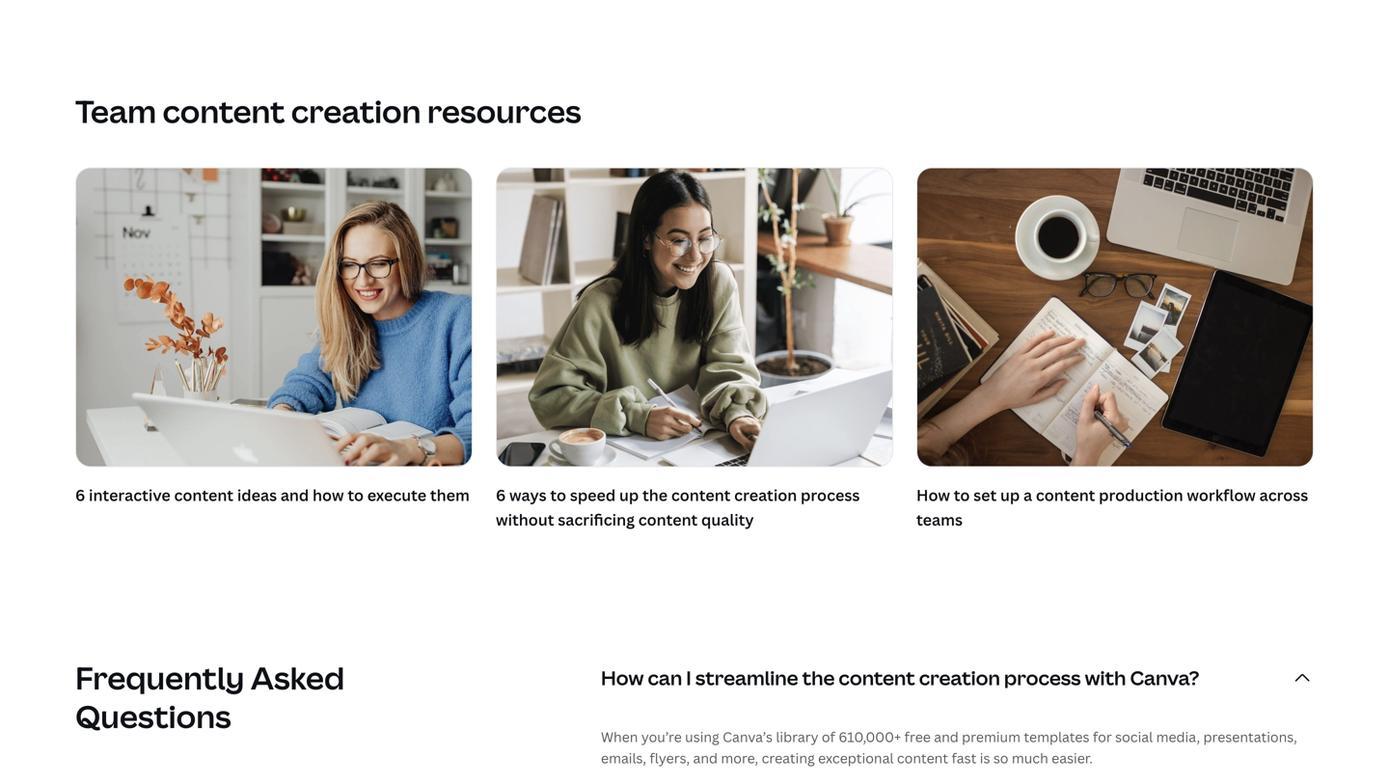 Task type: describe. For each thing, give the bounding box(es) containing it.
library
[[776, 728, 819, 746]]

frequently
[[75, 657, 245, 699]]

ideas
[[237, 485, 277, 506]]

6 for 6 interactive content ideas and how to execute them
[[75, 485, 85, 506]]

free
[[905, 728, 931, 746]]

2 horizontal spatial and
[[934, 728, 959, 746]]

for
[[1093, 728, 1112, 746]]

so
[[994, 749, 1009, 767]]

canva's
[[723, 728, 773, 746]]

610,000+
[[839, 728, 901, 746]]

how can i streamline the content creation process with canva?
[[601, 665, 1200, 691]]

creating
[[762, 749, 815, 767]]

6 ways to speed up the content creation process without sacrificing content quality link
[[496, 167, 894, 536]]

process inside 6 ways to speed up the content creation process without sacrificing content quality
[[801, 485, 860, 506]]

ways
[[510, 485, 547, 506]]

fast
[[952, 749, 977, 767]]

how
[[313, 485, 344, 506]]

set
[[974, 485, 997, 506]]

with
[[1085, 665, 1127, 691]]

to inside how to set up a content production workflow across teams
[[954, 485, 970, 506]]

the inside 6 ways to speed up the content creation process without sacrificing content quality
[[643, 485, 668, 506]]

how for how can i streamline the content creation process with canva?
[[601, 665, 644, 691]]

across
[[1260, 485, 1309, 506]]

social
[[1116, 728, 1153, 746]]

a
[[1024, 485, 1033, 506]]

when
[[601, 728, 638, 746]]

how to set up a content production workflow across teams link
[[917, 167, 1314, 536]]

using
[[685, 728, 720, 746]]

of
[[822, 728, 836, 746]]

image only image for content
[[497, 168, 893, 467]]

canva?
[[1130, 665, 1200, 691]]

0 vertical spatial creation
[[291, 90, 421, 132]]

asked
[[251, 657, 345, 699]]

sacrificing
[[558, 510, 635, 530]]

media,
[[1157, 728, 1201, 746]]

content inside how to set up a content production workflow across teams
[[1036, 485, 1096, 506]]

content inside when you're using canva's library of 610,000+ free and premium templates for social media, presentations, emails, flyers, and more, creating exceptional content fast is so much easier.
[[897, 749, 949, 767]]



Task type: locate. For each thing, give the bounding box(es) containing it.
to left set
[[954, 485, 970, 506]]

team
[[75, 90, 156, 132]]

2 6 from the left
[[496, 485, 506, 506]]

6 for 6 ways to speed up the content creation process without sacrificing content quality
[[496, 485, 506, 506]]

1 horizontal spatial process
[[1004, 665, 1081, 691]]

0 horizontal spatial up
[[619, 485, 639, 506]]

flyers,
[[650, 749, 690, 767]]

emails,
[[601, 749, 647, 767]]

3 to from the left
[[954, 485, 970, 506]]

up right speed
[[619, 485, 639, 506]]

and left the how
[[281, 485, 309, 506]]

designing with canva image
[[76, 168, 472, 467]]

2 to from the left
[[550, 485, 567, 506]]

6 ways to speed up the content creation process without sacrificing content quality
[[496, 485, 860, 530]]

to inside 6 ways to speed up the content creation process without sacrificing content quality
[[550, 485, 567, 506]]

interactive
[[89, 485, 171, 506]]

up
[[619, 485, 639, 506], [1001, 485, 1020, 506]]

up left "a"
[[1001, 485, 1020, 506]]

2 image only image from the left
[[918, 168, 1313, 467]]

2 up from the left
[[1001, 485, 1020, 506]]

6
[[75, 485, 85, 506], [496, 485, 506, 506]]

6 interactive content ideas and how to execute them link
[[75, 167, 473, 512]]

0 horizontal spatial and
[[281, 485, 309, 506]]

resources
[[427, 90, 582, 132]]

0 vertical spatial process
[[801, 485, 860, 506]]

the inside how can i streamline the content creation process with canva? dropdown button
[[802, 665, 835, 691]]

0 horizontal spatial creation
[[291, 90, 421, 132]]

2 horizontal spatial creation
[[919, 665, 1001, 691]]

up inside how to set up a content production workflow across teams
[[1001, 485, 1020, 506]]

how inside dropdown button
[[601, 665, 644, 691]]

how for how to set up a content production workflow across teams
[[917, 485, 951, 506]]

6 interactive content ideas and how to execute them
[[75, 485, 470, 506]]

1 horizontal spatial how
[[917, 485, 951, 506]]

1 horizontal spatial and
[[693, 749, 718, 767]]

you're
[[642, 728, 682, 746]]

is
[[980, 749, 991, 767]]

1 vertical spatial and
[[934, 728, 959, 746]]

1 horizontal spatial 6
[[496, 485, 506, 506]]

how
[[917, 485, 951, 506], [601, 665, 644, 691]]

1 horizontal spatial up
[[1001, 485, 1020, 506]]

the up of
[[802, 665, 835, 691]]

2 horizontal spatial to
[[954, 485, 970, 506]]

teams
[[917, 510, 963, 530]]

0 horizontal spatial image only image
[[497, 168, 893, 467]]

how up teams
[[917, 485, 951, 506]]

0 horizontal spatial to
[[348, 485, 364, 506]]

image only image inside how to set up a content production workflow across teams link
[[918, 168, 1313, 467]]

6 left interactive
[[75, 485, 85, 506]]

1 vertical spatial the
[[802, 665, 835, 691]]

production
[[1099, 485, 1184, 506]]

up inside 6 ways to speed up the content creation process without sacrificing content quality
[[619, 485, 639, 506]]

can
[[648, 665, 682, 691]]

and
[[281, 485, 309, 506], [934, 728, 959, 746], [693, 749, 718, 767]]

quality
[[702, 510, 754, 530]]

6 inside 6 ways to speed up the content creation process without sacrificing content quality
[[496, 485, 506, 506]]

the right speed
[[643, 485, 668, 506]]

1 up from the left
[[619, 485, 639, 506]]

2 vertical spatial creation
[[919, 665, 1001, 691]]

premium
[[962, 728, 1021, 746]]

how left can
[[601, 665, 644, 691]]

1 vertical spatial how
[[601, 665, 644, 691]]

how inside how to set up a content production workflow across teams
[[917, 485, 951, 506]]

process
[[801, 485, 860, 506], [1004, 665, 1081, 691]]

them
[[430, 485, 470, 506]]

0 vertical spatial and
[[281, 485, 309, 506]]

the
[[643, 485, 668, 506], [802, 665, 835, 691]]

1 horizontal spatial the
[[802, 665, 835, 691]]

much
[[1012, 749, 1049, 767]]

and down the using
[[693, 749, 718, 767]]

how to set up a content production workflow across teams
[[917, 485, 1309, 530]]

1 horizontal spatial to
[[550, 485, 567, 506]]

without
[[496, 510, 554, 530]]

to right ways
[[550, 485, 567, 506]]

0 horizontal spatial the
[[643, 485, 668, 506]]

6 left ways
[[496, 485, 506, 506]]

1 vertical spatial process
[[1004, 665, 1081, 691]]

exceptional
[[818, 749, 894, 767]]

creation
[[291, 90, 421, 132], [735, 485, 797, 506], [919, 665, 1001, 691]]

questions
[[75, 696, 231, 738]]

workflow
[[1187, 485, 1256, 506]]

content inside dropdown button
[[839, 665, 915, 691]]

more,
[[721, 749, 759, 767]]

i
[[686, 665, 692, 691]]

0 vertical spatial the
[[643, 485, 668, 506]]

1 horizontal spatial creation
[[735, 485, 797, 506]]

to
[[348, 485, 364, 506], [550, 485, 567, 506], [954, 485, 970, 506]]

process inside dropdown button
[[1004, 665, 1081, 691]]

easier.
[[1052, 749, 1093, 767]]

1 6 from the left
[[75, 485, 85, 506]]

image only image inside '6 ways to speed up the content creation process without sacrificing content quality' link
[[497, 168, 893, 467]]

team content creation resources
[[75, 90, 582, 132]]

1 to from the left
[[348, 485, 364, 506]]

image only image for production
[[918, 168, 1313, 467]]

image only image
[[497, 168, 893, 467], [918, 168, 1313, 467]]

creation inside 6 ways to speed up the content creation process without sacrificing content quality
[[735, 485, 797, 506]]

when you're using canva's library of 610,000+ free and premium templates for social media, presentations, emails, flyers, and more, creating exceptional content fast is so much easier.
[[601, 728, 1298, 767]]

frequently asked questions
[[75, 657, 345, 738]]

streamline
[[696, 665, 799, 691]]

0 horizontal spatial process
[[801, 485, 860, 506]]

0 horizontal spatial 6
[[75, 485, 85, 506]]

1 image only image from the left
[[497, 168, 893, 467]]

templates
[[1024, 728, 1090, 746]]

1 vertical spatial creation
[[735, 485, 797, 506]]

and up fast
[[934, 728, 959, 746]]

0 vertical spatial how
[[917, 485, 951, 506]]

0 horizontal spatial how
[[601, 665, 644, 691]]

creation inside dropdown button
[[919, 665, 1001, 691]]

speed
[[570, 485, 616, 506]]

to right the how
[[348, 485, 364, 506]]

2 vertical spatial and
[[693, 749, 718, 767]]

1 horizontal spatial image only image
[[918, 168, 1313, 467]]

how can i streamline the content creation process with canva? button
[[601, 643, 1314, 713]]

presentations,
[[1204, 728, 1298, 746]]

content
[[163, 90, 285, 132], [174, 485, 234, 506], [671, 485, 731, 506], [1036, 485, 1096, 506], [639, 510, 698, 530], [839, 665, 915, 691], [897, 749, 949, 767]]

execute
[[367, 485, 427, 506]]



Task type: vqa. For each thing, say whether or not it's contained in the screenshot.
Search SEARCH BOX
no



